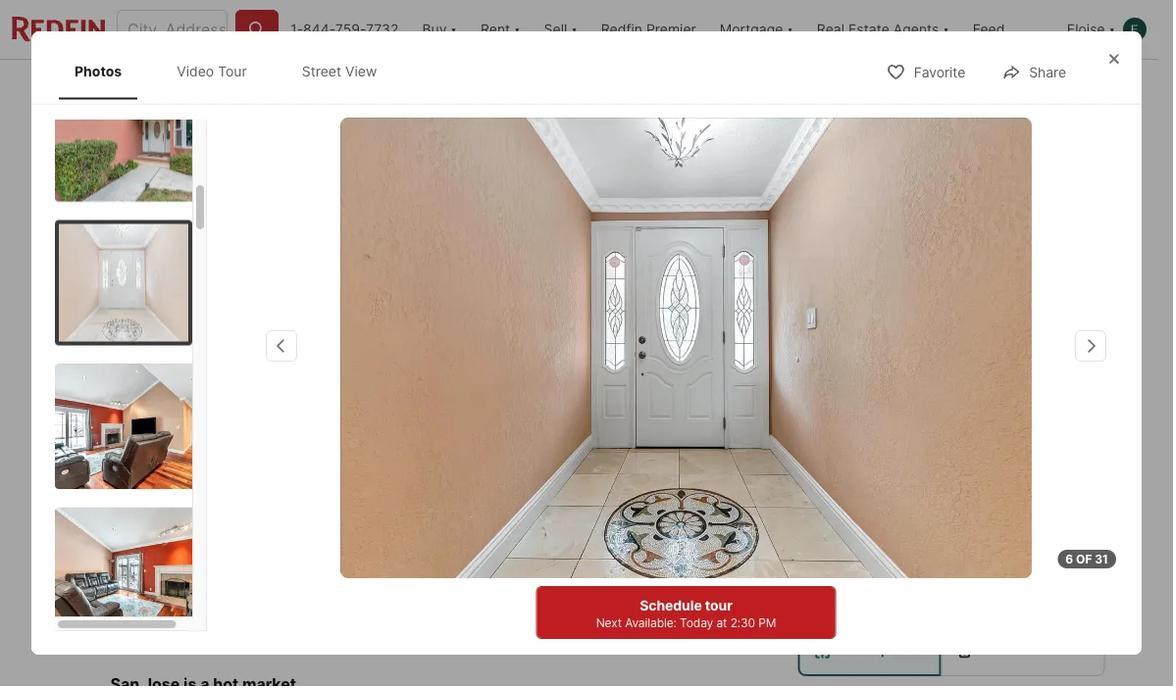 Task type: locate. For each thing, give the bounding box(es) containing it.
get pre-approved link
[[156, 597, 276, 614]]

chat
[[1062, 644, 1087, 658]]

san
[[98, 520, 127, 539]]

6 of 31
[[1066, 552, 1109, 567]]

0 horizontal spatial video
[[113, 414, 152, 431]]

street view tab
[[286, 47, 393, 96]]

oct inside saturday 28 oct
[[939, 579, 964, 594]]

details
[[373, 79, 416, 95]]

4pm
[[189, 136, 215, 151]]

City, Address, School, Agent, ZIP search field
[[117, 10, 228, 49]]

photos
[[1026, 414, 1073, 431]]

30 photos
[[1005, 414, 1073, 431]]

search link
[[75, 76, 162, 99]]

person
[[881, 644, 922, 658]]

$1,300,000
[[53, 565, 183, 593]]

get
[[156, 597, 180, 614]]

list box
[[798, 626, 1105, 677]]

share
[[1029, 64, 1066, 81], [1052, 78, 1089, 95]]

property details tab
[[291, 64, 438, 111]]

6382 san anselmo way image
[[340, 118, 1032, 579]]

redfin
[[601, 21, 643, 38]]

tour for schedule
[[705, 597, 733, 614]]

tour inside tour in person 'option'
[[839, 644, 865, 658]]

tour for go
[[834, 482, 880, 509]]

of
[[1076, 552, 1092, 567]]

tour inside tour via video chat option
[[981, 644, 1006, 658]]

video tour tab
[[161, 47, 263, 96]]

2
[[407, 565, 421, 593]]

video down city, address, school, agent, zip search box at the top of page
[[177, 63, 214, 79]]

go
[[798, 482, 829, 509]]

tour in person
[[839, 644, 922, 658]]

tour up at
[[705, 597, 733, 614]]

list box containing tour in person
[[798, 626, 1105, 677]]

for
[[71, 484, 98, 500]]

open
[[77, 136, 110, 151]]

ca
[[329, 520, 352, 539]]

1 horizontal spatial oct
[[939, 579, 964, 594]]

tour in person option
[[798, 626, 941, 677]]

schedule tour next available: today at 2:30 pm
[[596, 597, 776, 630]]

video button
[[69, 403, 169, 442]]

/mo
[[127, 597, 152, 614]]

dialog
[[31, 0, 1142, 655]]

video inside button
[[113, 414, 152, 431]]

approved
[[212, 597, 276, 614]]

oct down 28
[[939, 579, 964, 594]]

31
[[1095, 552, 1109, 567]]

6382 san anselmo way, san jose, ca 95119 image
[[53, 115, 790, 458], [798, 115, 1105, 283], [798, 290, 1105, 458]]

30
[[1005, 414, 1023, 431]]

dialog containing photos
[[31, 0, 1142, 655]]

tab list containing search
[[53, 60, 705, 111]]

tour via video chat option
[[941, 626, 1105, 677]]

1-844-759-7732 link
[[291, 21, 399, 38]]

oct down "27"
[[842, 579, 867, 594]]

1 vertical spatial video
[[113, 414, 152, 431]]

1 oct from the left
[[842, 579, 867, 594]]

-
[[140, 484, 146, 500]]

tour
[[834, 482, 880, 509], [705, 597, 733, 614]]

2pm
[[141, 136, 167, 151]]

None button
[[810, 514, 899, 606], [907, 515, 996, 605], [1004, 515, 1093, 605], [810, 514, 899, 606], [907, 515, 996, 605], [1004, 515, 1093, 605]]

sunday
[[1025, 526, 1073, 540]]

way
[[202, 520, 235, 539]]

3 oct from the left
[[1036, 579, 1061, 594]]

property
[[313, 79, 370, 95]]

to
[[170, 136, 186, 151]]

video
[[177, 63, 214, 79], [113, 414, 152, 431]]

street
[[302, 63, 342, 79]]

out
[[960, 78, 983, 95]]

0 horizontal spatial tour
[[705, 597, 733, 614]]

oct for 27
[[842, 579, 867, 594]]

tab
[[438, 64, 595, 111], [595, 64, 690, 111]]

2 tab from the left
[[595, 64, 690, 111]]

go tour this home
[[798, 482, 994, 509]]

0 horizontal spatial oct
[[842, 579, 867, 594]]

tour via video chat
[[981, 644, 1087, 658]]

2 horizontal spatial tour
[[981, 644, 1006, 658]]

759-
[[335, 21, 366, 38]]

ca 95119
[[329, 520, 400, 539]]

home
[[932, 482, 994, 509]]

oct down 29
[[1036, 579, 1061, 594]]

image image
[[55, 77, 207, 203], [59, 225, 188, 342], [55, 364, 207, 490], [55, 508, 207, 634]]

1 horizontal spatial tour
[[834, 482, 880, 509]]

tour inside schedule tour next available: today at 2:30 pm
[[705, 597, 733, 614]]

oct inside friday 27 oct
[[842, 579, 867, 594]]

oct for 29
[[1036, 579, 1061, 594]]

video up for sale - active at the left of page
[[113, 414, 152, 431]]

active link
[[150, 484, 199, 500]]

6382
[[53, 520, 94, 539]]

7732
[[366, 21, 399, 38]]

sat,
[[112, 136, 138, 151]]

feed button
[[961, 0, 1055, 59]]

tour up 'friday'
[[834, 482, 880, 509]]

0 vertical spatial tour
[[834, 482, 880, 509]]

6
[[1066, 552, 1074, 567]]

2 horizontal spatial oct
[[1036, 579, 1061, 594]]

1 vertical spatial tour
[[705, 597, 733, 614]]

0 vertical spatial video
[[177, 63, 214, 79]]

at
[[717, 616, 727, 630]]

2 oct from the left
[[939, 579, 964, 594]]

29
[[1030, 543, 1067, 577]]

1 horizontal spatial tour
[[839, 644, 865, 658]]

0 horizontal spatial tour
[[218, 63, 247, 79]]

property details
[[313, 79, 416, 95]]

video inside tab
[[177, 63, 214, 79]]

favorite
[[914, 64, 966, 81]]

today
[[680, 616, 713, 630]]

video for video
[[113, 414, 152, 431]]

tour inside the video tour tab
[[218, 63, 247, 79]]

1 horizontal spatial video
[[177, 63, 214, 79]]

for sale - active
[[71, 484, 199, 500]]

tour for tour via video chat
[[981, 644, 1006, 658]]

share button
[[985, 51, 1083, 91], [1007, 65, 1105, 105]]

x-
[[946, 78, 960, 95]]

tab list
[[55, 43, 412, 100], [53, 60, 705, 111]]

sq
[[501, 596, 520, 615]]

next image
[[1082, 544, 1113, 576]]

oct inside sunday 29 oct
[[1036, 579, 1061, 594]]

oct
[[842, 579, 867, 594], [939, 579, 964, 594], [1036, 579, 1061, 594]]

tab list containing photos
[[55, 43, 412, 100]]

tour
[[218, 63, 247, 79], [839, 644, 865, 658], [981, 644, 1006, 658]]



Task type: describe. For each thing, give the bounding box(es) containing it.
video
[[1029, 644, 1059, 658]]

share button down feed button
[[1007, 65, 1105, 105]]

1-
[[291, 21, 303, 38]]

share inside dialog
[[1029, 64, 1066, 81]]

friday
[[834, 526, 875, 540]]

feed
[[973, 21, 1005, 38]]

ft
[[525, 596, 540, 615]]

open sat, 2pm to 4pm link
[[53, 115, 790, 462]]

open sat, 2pm to 4pm
[[77, 136, 215, 151]]

anselmo
[[131, 520, 199, 539]]

active
[[150, 484, 199, 500]]

via
[[1009, 644, 1025, 658]]

6382 san anselmo way
[[53, 520, 235, 539]]

tour for tour in person
[[839, 644, 865, 658]]

redfin premier
[[601, 21, 696, 38]]

search
[[115, 79, 162, 95]]

1,343 sq ft
[[501, 565, 562, 615]]

3
[[323, 565, 338, 593]]

pre-
[[184, 597, 212, 614]]

tab list for x-out
[[53, 60, 705, 111]]

view
[[345, 63, 377, 79]]

video for video tour
[[177, 63, 214, 79]]

submit search image
[[247, 20, 267, 39]]

844-
[[303, 21, 335, 38]]

95119
[[356, 520, 400, 539]]

$1,300,000 est. $9,524 /mo get pre-approved
[[53, 565, 276, 614]]

28
[[933, 543, 970, 577]]

this
[[885, 482, 927, 509]]

video tour
[[177, 63, 247, 79]]

street view
[[302, 63, 377, 79]]

redfin premier button
[[589, 0, 708, 59]]

tab list for share
[[55, 43, 412, 100]]

premier
[[646, 21, 696, 38]]

overview
[[205, 79, 269, 95]]

sunday 29 oct
[[1025, 526, 1073, 594]]

in
[[868, 644, 879, 658]]

$9,524
[[82, 597, 127, 614]]

saturday
[[921, 526, 982, 540]]

next
[[596, 616, 622, 630]]

map entry image
[[637, 482, 768, 612]]

1,343
[[501, 565, 562, 593]]

photos
[[75, 63, 122, 79]]

photos tab
[[59, 47, 138, 96]]

schedule
[[640, 597, 702, 614]]

sale
[[102, 484, 136, 500]]

30 photos button
[[961, 403, 1090, 442]]

est.
[[53, 597, 78, 614]]

1 tab from the left
[[438, 64, 595, 111]]

x-out button
[[902, 65, 1000, 105]]

friday 27 oct
[[834, 526, 875, 594]]

saturday 28 oct
[[921, 526, 982, 594]]

27
[[837, 543, 872, 577]]

pm
[[759, 616, 776, 630]]

overview tab
[[183, 64, 291, 111]]

oct for 28
[[939, 579, 964, 594]]

2:30
[[731, 616, 755, 630]]

available:
[[625, 616, 677, 630]]

1-844-759-7732
[[291, 21, 399, 38]]

favorite button
[[870, 51, 982, 91]]

share button down feed
[[985, 51, 1083, 91]]

x-out
[[946, 78, 983, 95]]

user photo image
[[1123, 18, 1147, 41]]



Task type: vqa. For each thing, say whether or not it's contained in the screenshot.
Tour inside the Option
yes



